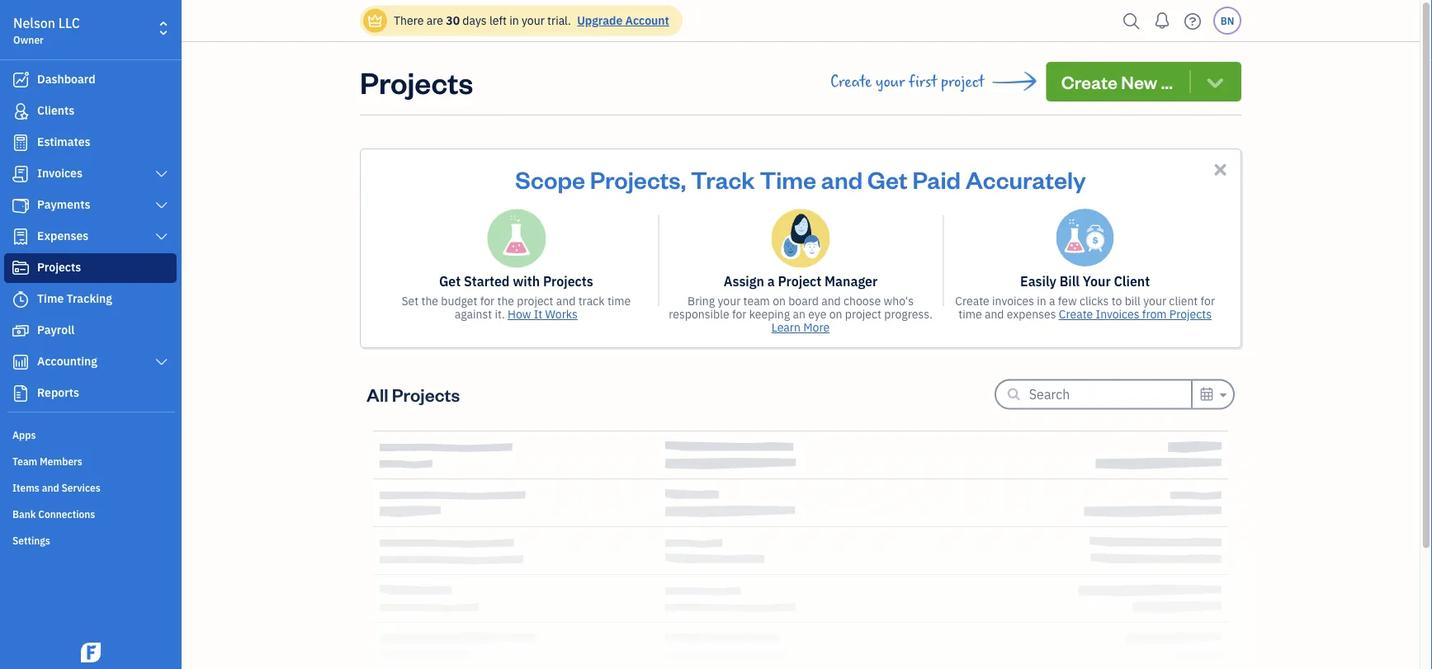 Task type: describe. For each thing, give the bounding box(es) containing it.
search image
[[1119, 9, 1145, 33]]

team
[[743, 293, 770, 309]]

your left first
[[876, 73, 905, 91]]

scope
[[515, 163, 585, 194]]

new
[[1121, 70, 1158, 93]]

how
[[508, 307, 531, 322]]

30
[[446, 13, 460, 28]]

progress.
[[884, 307, 933, 322]]

items and services link
[[4, 475, 177, 499]]

bn
[[1221, 14, 1234, 27]]

create for create your first project
[[830, 73, 872, 91]]

set
[[402, 293, 419, 309]]

choose
[[844, 293, 881, 309]]

time tracking link
[[4, 285, 177, 315]]

report image
[[11, 386, 31, 402]]

apps
[[12, 428, 36, 442]]

2 horizontal spatial project
[[941, 73, 985, 91]]

and inside set the budget for the project and track time against it.
[[556, 293, 576, 309]]

to
[[1112, 293, 1122, 309]]

reports link
[[4, 379, 177, 409]]

assign
[[724, 273, 764, 290]]

money image
[[11, 323, 31, 339]]

chevron large down image for invoices
[[154, 168, 169, 181]]

payment image
[[11, 197, 31, 214]]

Search text field
[[1029, 381, 1191, 408]]

go to help image
[[1180, 9, 1206, 33]]

from
[[1142, 307, 1167, 322]]

are
[[427, 13, 443, 28]]

items and services
[[12, 481, 100, 494]]

chevrondown image
[[1204, 70, 1227, 93]]

…
[[1161, 70, 1173, 93]]

left
[[489, 13, 507, 28]]

projects link
[[4, 253, 177, 283]]

scope projects, track time and get paid accurately
[[515, 163, 1086, 194]]

calendar image
[[1199, 384, 1214, 404]]

payments
[[37, 197, 90, 212]]

nelson llc owner
[[13, 14, 80, 46]]

chevron large down image
[[154, 356, 169, 369]]

board
[[789, 293, 819, 309]]

main element
[[0, 0, 223, 669]]

project inside set the budget for the project and track time against it.
[[517, 293, 554, 309]]

create for create invoices in a few clicks to bill your client for time and expenses
[[955, 293, 990, 309]]

projects up track
[[543, 273, 593, 290]]

with
[[513, 273, 540, 290]]

your
[[1083, 273, 1111, 290]]

and inside create invoices in a few clicks to bill your client for time and expenses
[[985, 307, 1004, 322]]

how it works
[[508, 307, 578, 322]]

0 horizontal spatial on
[[773, 293, 786, 309]]

settings
[[12, 534, 50, 547]]

dashboard
[[37, 71, 95, 87]]

clients
[[37, 103, 74, 118]]

0 vertical spatial get
[[867, 163, 908, 194]]

bring
[[688, 293, 715, 309]]

all projects
[[367, 383, 460, 406]]

invoice image
[[11, 166, 31, 182]]

create invoices from projects
[[1059, 307, 1212, 322]]

payroll
[[37, 322, 75, 338]]

days
[[463, 13, 487, 28]]

assign a project manager image
[[771, 209, 830, 268]]

dashboard image
[[11, 72, 31, 88]]

reports
[[37, 385, 79, 400]]

there are 30 days left in your trial. upgrade account
[[394, 13, 669, 28]]

time inside create invoices in a few clicks to bill your client for time and expenses
[[959, 307, 982, 322]]

project
[[778, 273, 822, 290]]

clicks
[[1080, 293, 1109, 309]]

started
[[464, 273, 510, 290]]

for inside set the budget for the project and track time against it.
[[480, 293, 495, 309]]

chart image
[[11, 354, 31, 371]]

a inside "assign a project manager bring your team on board and choose who's responsible for keeping an eye on project progress. learn more"
[[767, 273, 775, 290]]

timer image
[[11, 291, 31, 308]]

a inside create invoices in a few clicks to bill your client for time and expenses
[[1049, 293, 1055, 309]]

bank connections link
[[4, 501, 177, 526]]

responsible
[[669, 307, 729, 322]]

1 the from the left
[[421, 293, 438, 309]]

invoices inside the "main" element
[[37, 166, 82, 181]]

trial.
[[547, 13, 571, 28]]

client image
[[11, 103, 31, 120]]

time inside the "main" element
[[37, 291, 64, 306]]

easily bill your client
[[1020, 273, 1150, 290]]

client
[[1114, 273, 1150, 290]]

crown image
[[367, 12, 384, 29]]

project image
[[11, 260, 31, 277]]

0 horizontal spatial get
[[439, 273, 461, 290]]

manager
[[825, 273, 878, 290]]

an
[[793, 307, 806, 322]]

connections
[[38, 508, 95, 521]]

bill
[[1060, 273, 1080, 290]]



Task type: locate. For each thing, give the bounding box(es) containing it.
2 the from the left
[[497, 293, 514, 309]]

create new …
[[1061, 70, 1173, 93]]

projects
[[360, 62, 473, 101], [37, 260, 81, 275], [543, 273, 593, 290], [1170, 307, 1212, 322], [392, 383, 460, 406]]

for right the client
[[1201, 293, 1215, 309]]

apps link
[[4, 422, 177, 447]]

chevron large down image inside payments link
[[154, 199, 169, 212]]

team members link
[[4, 448, 177, 473]]

your right bill
[[1143, 293, 1166, 309]]

your inside "assign a project manager bring your team on board and choose who's responsible for keeping an eye on project progress. learn more"
[[718, 293, 741, 309]]

1 vertical spatial chevron large down image
[[154, 199, 169, 212]]

and
[[821, 163, 863, 194], [556, 293, 576, 309], [821, 293, 841, 309], [985, 307, 1004, 322], [42, 481, 59, 494]]

and inside "assign a project manager bring your team on board and choose who's responsible for keeping an eye on project progress. learn more"
[[821, 293, 841, 309]]

your left trial.
[[522, 13, 545, 28]]

1 horizontal spatial in
[[1037, 293, 1047, 309]]

projects,
[[590, 163, 686, 194]]

dashboard link
[[4, 65, 177, 95]]

caretdown image
[[1218, 385, 1227, 405]]

and left expenses
[[985, 307, 1004, 322]]

create inside create invoices in a few clicks to bill your client for time and expenses
[[955, 293, 990, 309]]

estimate image
[[11, 135, 31, 151]]

on
[[773, 293, 786, 309], [829, 307, 842, 322]]

bn button
[[1213, 7, 1242, 35]]

client
[[1169, 293, 1198, 309]]

owner
[[13, 33, 44, 46]]

a up team
[[767, 273, 775, 290]]

and right items
[[42, 481, 59, 494]]

the right set
[[421, 293, 438, 309]]

create left new
[[1061, 70, 1118, 93]]

create left first
[[830, 73, 872, 91]]

2 vertical spatial chevron large down image
[[154, 230, 169, 244]]

clients link
[[4, 97, 177, 126]]

1 horizontal spatial get
[[867, 163, 908, 194]]

upgrade
[[577, 13, 623, 28]]

on right team
[[773, 293, 786, 309]]

estimates
[[37, 134, 90, 149]]

account
[[625, 13, 669, 28]]

accounting link
[[4, 348, 177, 377]]

time left invoices
[[959, 307, 982, 322]]

nelson
[[13, 14, 55, 32]]

estimates link
[[4, 128, 177, 158]]

on right eye
[[829, 307, 842, 322]]

1 horizontal spatial project
[[845, 307, 882, 322]]

the down get started with projects
[[497, 293, 514, 309]]

0 horizontal spatial project
[[517, 293, 554, 309]]

invoices
[[992, 293, 1034, 309]]

get
[[867, 163, 908, 194], [439, 273, 461, 290]]

bank
[[12, 508, 36, 521]]

for left keeping
[[732, 307, 747, 322]]

against
[[455, 307, 492, 322]]

1 horizontal spatial time
[[959, 307, 982, 322]]

notifications image
[[1149, 4, 1175, 37]]

easily
[[1020, 273, 1057, 290]]

chevron large down image for expenses
[[154, 230, 169, 244]]

expense image
[[11, 229, 31, 245]]

0 horizontal spatial time
[[37, 291, 64, 306]]

more
[[803, 320, 830, 335]]

tracking
[[66, 291, 112, 306]]

your
[[522, 13, 545, 28], [876, 73, 905, 91], [718, 293, 741, 309], [1143, 293, 1166, 309]]

time tracking
[[37, 291, 112, 306]]

projects right all
[[392, 383, 460, 406]]

get up the budget
[[439, 273, 461, 290]]

project right first
[[941, 73, 985, 91]]

projects down 'expenses'
[[37, 260, 81, 275]]

1 horizontal spatial on
[[829, 307, 842, 322]]

set the budget for the project and track time against it.
[[402, 293, 631, 322]]

works
[[545, 307, 578, 322]]

0 vertical spatial invoices
[[37, 166, 82, 181]]

budget
[[441, 293, 477, 309]]

accurately
[[966, 163, 1086, 194]]

for inside create invoices in a few clicks to bill your client for time and expenses
[[1201, 293, 1215, 309]]

chevron large down image inside the invoices link
[[154, 168, 169, 181]]

1 vertical spatial invoices
[[1096, 307, 1140, 322]]

payments link
[[4, 191, 177, 220]]

payroll link
[[4, 316, 177, 346]]

close image
[[1211, 160, 1230, 179]]

there
[[394, 13, 424, 28]]

2 chevron large down image from the top
[[154, 199, 169, 212]]

1 horizontal spatial time
[[760, 163, 816, 194]]

bank connections
[[12, 508, 95, 521]]

invoices link
[[4, 159, 177, 189]]

in right left
[[509, 13, 519, 28]]

team members
[[12, 455, 82, 468]]

get started with projects
[[439, 273, 593, 290]]

keeping
[[749, 307, 790, 322]]

1 vertical spatial in
[[1037, 293, 1047, 309]]

members
[[40, 455, 82, 468]]

get started with projects image
[[486, 209, 546, 268]]

project down manager
[[845, 307, 882, 322]]

create for create new …
[[1061, 70, 1118, 93]]

your down assign
[[718, 293, 741, 309]]

time right "timer" image
[[37, 291, 64, 306]]

project inside "assign a project manager bring your team on board and choose who's responsible for keeping an eye on project progress. learn more"
[[845, 307, 882, 322]]

a left the few
[[1049, 293, 1055, 309]]

first
[[909, 73, 937, 91]]

0 vertical spatial chevron large down image
[[154, 168, 169, 181]]

for
[[480, 293, 495, 309], [1201, 293, 1215, 309], [732, 307, 747, 322]]

project down with
[[517, 293, 554, 309]]

1 vertical spatial time
[[37, 291, 64, 306]]

projects down there
[[360, 62, 473, 101]]

project
[[941, 73, 985, 91], [517, 293, 554, 309], [845, 307, 882, 322]]

services
[[61, 481, 100, 494]]

and up assign a project manager 'image'
[[821, 163, 863, 194]]

it
[[534, 307, 543, 322]]

the
[[421, 293, 438, 309], [497, 293, 514, 309]]

0 horizontal spatial a
[[767, 273, 775, 290]]

create left invoices
[[955, 293, 990, 309]]

llc
[[58, 14, 80, 32]]

assign a project manager bring your team on board and choose who's responsible for keeping an eye on project progress. learn more
[[669, 273, 933, 335]]

who's
[[884, 293, 914, 309]]

upgrade account link
[[574, 13, 669, 28]]

time
[[760, 163, 816, 194], [37, 291, 64, 306]]

all
[[367, 383, 388, 406]]

chevron large down image up the expenses 'link'
[[154, 199, 169, 212]]

0 horizontal spatial time
[[607, 293, 631, 309]]

time inside set the budget for the project and track time against it.
[[607, 293, 631, 309]]

and inside the "main" element
[[42, 481, 59, 494]]

items
[[12, 481, 40, 494]]

create your first project
[[830, 73, 985, 91]]

expenses
[[37, 228, 89, 244]]

projects inside the "main" element
[[37, 260, 81, 275]]

for inside "assign a project manager bring your team on board and choose who's responsible for keeping an eye on project progress. learn more"
[[732, 307, 747, 322]]

bill
[[1125, 293, 1141, 309]]

settings link
[[4, 527, 177, 552]]

in
[[509, 13, 519, 28], [1037, 293, 1047, 309]]

3 chevron large down image from the top
[[154, 230, 169, 244]]

1 horizontal spatial for
[[732, 307, 747, 322]]

and right board
[[821, 293, 841, 309]]

easily bill your client image
[[1056, 209, 1114, 267]]

get left paid
[[867, 163, 908, 194]]

chevron large down image up payments link
[[154, 168, 169, 181]]

chevron large down image
[[154, 168, 169, 181], [154, 199, 169, 212], [154, 230, 169, 244]]

0 vertical spatial time
[[760, 163, 816, 194]]

chevron large down image for payments
[[154, 199, 169, 212]]

learn
[[772, 320, 801, 335]]

create down the 'bill'
[[1059, 307, 1093, 322]]

0 horizontal spatial in
[[509, 13, 519, 28]]

create for create invoices from projects
[[1059, 307, 1093, 322]]

freshbooks image
[[78, 643, 104, 663]]

expenses
[[1007, 307, 1056, 322]]

track
[[691, 163, 755, 194]]

0 vertical spatial a
[[767, 273, 775, 290]]

invoices
[[37, 166, 82, 181], [1096, 307, 1140, 322]]

0 horizontal spatial for
[[480, 293, 495, 309]]

0 vertical spatial in
[[509, 13, 519, 28]]

few
[[1058, 293, 1077, 309]]

your inside create invoices in a few clicks to bill your client for time and expenses
[[1143, 293, 1166, 309]]

team
[[12, 455, 37, 468]]

time right track
[[607, 293, 631, 309]]

time
[[607, 293, 631, 309], [959, 307, 982, 322]]

0 horizontal spatial invoices
[[37, 166, 82, 181]]

2 horizontal spatial for
[[1201, 293, 1215, 309]]

chevron large down image up projects link
[[154, 230, 169, 244]]

0 horizontal spatial the
[[421, 293, 438, 309]]

time up assign a project manager 'image'
[[760, 163, 816, 194]]

in inside create invoices in a few clicks to bill your client for time and expenses
[[1037, 293, 1047, 309]]

for left it.
[[480, 293, 495, 309]]

it.
[[495, 307, 505, 322]]

1 horizontal spatial the
[[497, 293, 514, 309]]

create inside create new … dropdown button
[[1061, 70, 1118, 93]]

1 horizontal spatial invoices
[[1096, 307, 1140, 322]]

accounting
[[37, 354, 97, 369]]

1 chevron large down image from the top
[[154, 168, 169, 181]]

paid
[[912, 163, 961, 194]]

create invoices in a few clicks to bill your client for time and expenses
[[955, 293, 1215, 322]]

1 vertical spatial a
[[1049, 293, 1055, 309]]

1 vertical spatial get
[[439, 273, 461, 290]]

expenses link
[[4, 222, 177, 252]]

1 horizontal spatial a
[[1049, 293, 1055, 309]]

in down easily
[[1037, 293, 1047, 309]]

projects right 'from'
[[1170, 307, 1212, 322]]

and left track
[[556, 293, 576, 309]]



Task type: vqa. For each thing, say whether or not it's contained in the screenshot.


